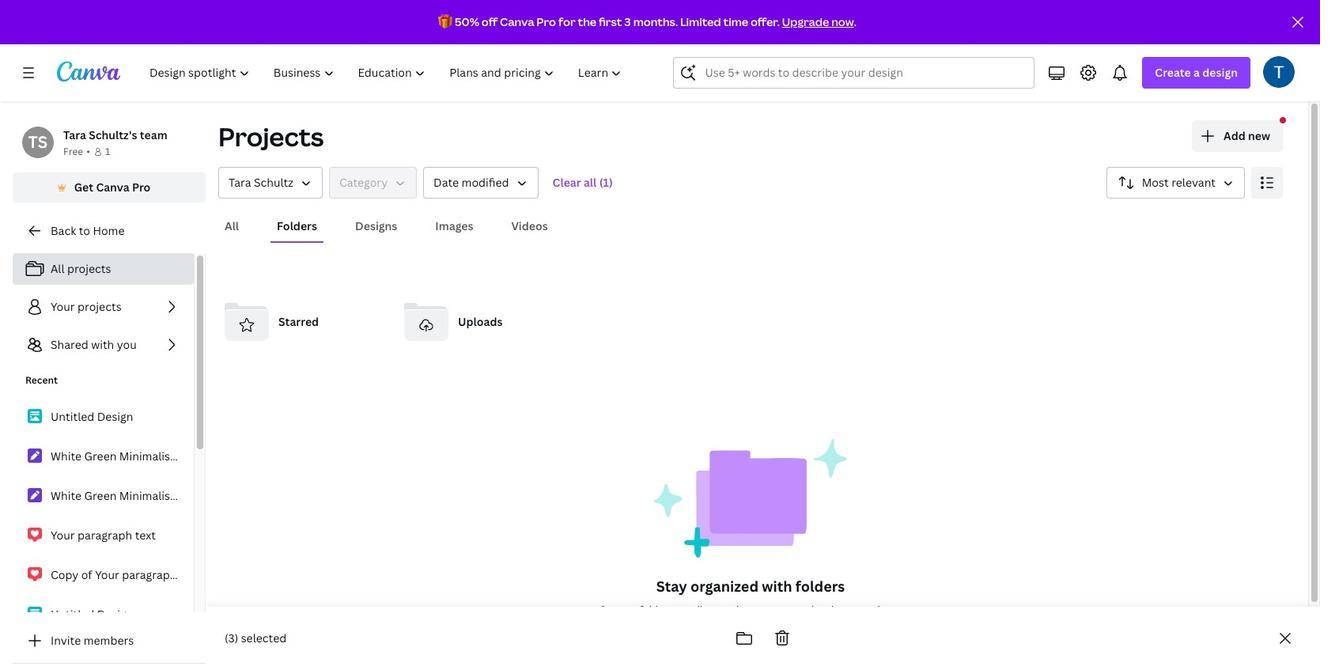 Task type: locate. For each thing, give the bounding box(es) containing it.
0 horizontal spatial text
[[135, 528, 156, 543]]

untitled design link up 'members'
[[13, 598, 194, 631]]

0 vertical spatial canva
[[500, 14, 534, 29]]

all
[[225, 218, 239, 233], [51, 261, 64, 276]]

images
[[435, 218, 474, 233]]

a
[[1194, 65, 1200, 80], [632, 603, 638, 616]]

untitled design link down recent
[[13, 400, 194, 434]]

0 vertical spatial untitled design
[[51, 409, 133, 424]]

1 vertical spatial team
[[836, 603, 860, 616]]

1 vertical spatial all
[[51, 261, 64, 276]]

1 horizontal spatial pro
[[537, 14, 556, 29]]

folder inside button
[[757, 645, 790, 660]]

your up shared
[[51, 299, 75, 314]]

upgrade
[[782, 14, 829, 29]]

0 vertical spatial paragraph
[[78, 528, 132, 543]]

free
[[63, 145, 83, 158]]

1 vertical spatial to
[[670, 603, 680, 616]]

a inside stay organized with folders create a folder to easily organize your personal and team projects.
[[632, 603, 638, 616]]

1 horizontal spatial all
[[225, 218, 239, 233]]

projects
[[67, 261, 111, 276], [78, 299, 122, 314]]

a left easily
[[632, 603, 638, 616]]

all button
[[218, 211, 245, 241]]

text inside the "copy of your paragraph text" link
[[179, 567, 200, 582]]

all down back at the left
[[51, 261, 64, 276]]

a left design
[[1194, 65, 1200, 80]]

0 vertical spatial projects
[[67, 261, 111, 276]]

0 vertical spatial with
[[91, 337, 114, 352]]

uploads link
[[398, 294, 565, 351]]

untitled design link
[[13, 400, 194, 434], [13, 598, 194, 631]]

clear all (1) link
[[545, 167, 621, 199]]

1 vertical spatial with
[[762, 577, 792, 596]]

0 vertical spatial your
[[51, 299, 75, 314]]

projects down back to home
[[67, 261, 111, 276]]

1 vertical spatial untitled
[[51, 607, 94, 622]]

2 list from the top
[[13, 400, 200, 631]]

None search field
[[674, 57, 1035, 89]]

all inside button
[[225, 218, 239, 233]]

shared with you
[[51, 337, 137, 352]]

0 vertical spatial team
[[140, 127, 167, 142]]

0 horizontal spatial folder
[[640, 603, 668, 616]]

1 vertical spatial your
[[51, 528, 75, 543]]

design down shared with you link
[[97, 409, 133, 424]]

canva right off
[[500, 14, 534, 29]]

team right schultz's
[[140, 127, 167, 142]]

1 vertical spatial untitled design
[[51, 607, 133, 622]]

1 horizontal spatial tara
[[229, 175, 251, 190]]

create inside button
[[718, 645, 754, 660]]

your
[[51, 299, 75, 314], [51, 528, 75, 543], [95, 567, 119, 582]]

1 vertical spatial a
[[632, 603, 638, 616]]

your inside "link"
[[51, 528, 75, 543]]

members
[[84, 633, 134, 648]]

category
[[339, 175, 388, 190]]

Date modified button
[[423, 167, 538, 199]]

tara schultz's team element
[[22, 127, 54, 158]]

.
[[854, 14, 857, 29]]

1 vertical spatial design
[[97, 607, 133, 622]]

tara left schultz
[[229, 175, 251, 190]]

relevant
[[1172, 175, 1216, 190]]

untitled design down recent
[[51, 409, 133, 424]]

0 vertical spatial create
[[1155, 65, 1191, 80]]

create a design button
[[1143, 57, 1251, 89]]

0 horizontal spatial all
[[51, 261, 64, 276]]

create folder button
[[687, 637, 802, 669]]

1 horizontal spatial folder
[[757, 645, 790, 660]]

your up copy
[[51, 528, 75, 543]]

1 horizontal spatial team
[[836, 603, 860, 616]]

0 horizontal spatial create
[[600, 603, 630, 616]]

2 vertical spatial create
[[718, 645, 754, 660]]

pro
[[537, 14, 556, 29], [132, 180, 151, 195]]

starred link
[[218, 294, 385, 351]]

0 horizontal spatial pro
[[132, 180, 151, 195]]

1 vertical spatial untitled design link
[[13, 598, 194, 631]]

2 horizontal spatial create
[[1155, 65, 1191, 80]]

untitled down recent
[[51, 409, 94, 424]]

1 horizontal spatial create
[[718, 645, 754, 660]]

team right and
[[836, 603, 860, 616]]

back to home
[[51, 223, 125, 238]]

1 horizontal spatial to
[[670, 603, 680, 616]]

you
[[117, 337, 137, 352]]

1 vertical spatial text
[[179, 567, 200, 582]]

back
[[51, 223, 76, 238]]

team inside stay organized with folders create a folder to easily organize your personal and team projects.
[[836, 603, 860, 616]]

tara schultz's team image
[[22, 127, 54, 158]]

canva
[[500, 14, 534, 29], [96, 180, 129, 195]]

create a design
[[1155, 65, 1238, 80]]

with
[[91, 337, 114, 352], [762, 577, 792, 596]]

pro left for
[[537, 14, 556, 29]]

paragraph inside your paragraph text "link"
[[78, 528, 132, 543]]

pro inside button
[[132, 180, 151, 195]]

1 horizontal spatial a
[[1194, 65, 1200, 80]]

tara
[[63, 127, 86, 142], [229, 175, 251, 190]]

1 vertical spatial canva
[[96, 180, 129, 195]]

get canva pro
[[74, 180, 151, 195]]

1 design from the top
[[97, 409, 133, 424]]

folder down your at the right bottom of page
[[757, 645, 790, 660]]

1 horizontal spatial with
[[762, 577, 792, 596]]

1 vertical spatial projects
[[78, 299, 122, 314]]

first
[[599, 14, 622, 29]]

home
[[93, 223, 125, 238]]

0 vertical spatial all
[[225, 218, 239, 233]]

with left you on the bottom left of page
[[91, 337, 114, 352]]

0 horizontal spatial tara
[[63, 127, 86, 142]]

copy
[[51, 567, 79, 582]]

(3)
[[225, 631, 238, 646]]

your right "of"
[[95, 567, 119, 582]]

(1)
[[599, 175, 613, 190]]

to right back at the left
[[79, 223, 90, 238]]

1 vertical spatial list
[[13, 400, 200, 631]]

0 horizontal spatial a
[[632, 603, 638, 616]]

2 design from the top
[[97, 607, 133, 622]]

0 vertical spatial folder
[[640, 603, 668, 616]]

design
[[1203, 65, 1238, 80]]

with up your at the right bottom of page
[[762, 577, 792, 596]]

add new
[[1224, 128, 1271, 143]]

1 vertical spatial paragraph
[[122, 567, 177, 582]]

untitled up invite
[[51, 607, 94, 622]]

0 vertical spatial tara
[[63, 127, 86, 142]]

tara inside button
[[229, 175, 251, 190]]

canva right get
[[96, 180, 129, 195]]

team
[[140, 127, 167, 142], [836, 603, 860, 616]]

1 vertical spatial tara
[[229, 175, 251, 190]]

0 vertical spatial design
[[97, 409, 133, 424]]

all
[[584, 175, 597, 190]]

untitled design
[[51, 409, 133, 424], [51, 607, 133, 622]]

folders
[[796, 577, 845, 596]]

to left easily
[[670, 603, 680, 616]]

Search search field
[[705, 58, 1004, 88]]

1 vertical spatial pro
[[132, 180, 151, 195]]

1 vertical spatial folder
[[757, 645, 790, 660]]

paragraph down your paragraph text "link"
[[122, 567, 177, 582]]

projects.
[[862, 603, 902, 616]]

🎁
[[438, 14, 453, 29]]

paragraph up the "copy of your paragraph text" link on the left bottom
[[78, 528, 132, 543]]

now
[[832, 14, 854, 29]]

untitled
[[51, 409, 94, 424], [51, 607, 94, 622]]

free •
[[63, 145, 90, 158]]

tara up free
[[63, 127, 86, 142]]

list containing untitled design
[[13, 400, 200, 631]]

get canva pro button
[[13, 172, 206, 203]]

all down tara schultz
[[225, 218, 239, 233]]

most relevant
[[1142, 175, 1216, 190]]

shared
[[51, 337, 88, 352]]

the
[[578, 14, 597, 29]]

0 vertical spatial pro
[[537, 14, 556, 29]]

0 vertical spatial untitled
[[51, 409, 94, 424]]

your for your paragraph text
[[51, 528, 75, 543]]

invite members
[[51, 633, 134, 648]]

0 vertical spatial a
[[1194, 65, 1200, 80]]

1 untitled design from the top
[[51, 409, 133, 424]]

0 horizontal spatial canva
[[96, 180, 129, 195]]

projects down all projects link
[[78, 299, 122, 314]]

untitled design up invite members
[[51, 607, 133, 622]]

0 vertical spatial text
[[135, 528, 156, 543]]

list
[[13, 253, 194, 361], [13, 400, 200, 631]]

create inside dropdown button
[[1155, 65, 1191, 80]]

0 vertical spatial untitled design link
[[13, 400, 194, 434]]

personal
[[774, 603, 815, 616]]

all projects link
[[13, 253, 194, 285]]

1 horizontal spatial text
[[179, 567, 200, 582]]

designs
[[355, 218, 397, 233]]

tara schultz's team
[[63, 127, 167, 142]]

create for create a design
[[1155, 65, 1191, 80]]

1 list from the top
[[13, 253, 194, 361]]

paragraph
[[78, 528, 132, 543], [122, 567, 177, 582]]

time
[[724, 14, 749, 29]]

pro up back to home link
[[132, 180, 151, 195]]

tara schultz
[[229, 175, 293, 190]]

design up 'members'
[[97, 607, 133, 622]]

0 vertical spatial to
[[79, 223, 90, 238]]

to
[[79, 223, 90, 238], [670, 603, 680, 616]]

folder down the stay
[[640, 603, 668, 616]]

0 vertical spatial list
[[13, 253, 194, 361]]

your projects
[[51, 299, 122, 314]]

tara schultz image
[[1264, 56, 1295, 88]]

all for all
[[225, 218, 239, 233]]

1 vertical spatial create
[[600, 603, 630, 616]]

create inside stay organized with folders create a folder to easily organize your personal and team projects.
[[600, 603, 630, 616]]

designs button
[[349, 211, 404, 241]]



Task type: vqa. For each thing, say whether or not it's contained in the screenshot.
2nd Untitled Design link from the top Design
yes



Task type: describe. For each thing, give the bounding box(es) containing it.
copy of your paragraph text link
[[13, 559, 200, 592]]

list containing all projects
[[13, 253, 194, 361]]

back to home link
[[13, 215, 206, 247]]

1 untitled design link from the top
[[13, 400, 194, 434]]

folders button
[[271, 211, 324, 241]]

recent
[[25, 373, 58, 387]]

3
[[625, 14, 631, 29]]

copy of your paragraph text
[[51, 567, 200, 582]]

folder inside stay organized with folders create a folder to easily organize your personal and team projects.
[[640, 603, 668, 616]]

2 vertical spatial your
[[95, 567, 119, 582]]

videos
[[512, 218, 548, 233]]

a inside dropdown button
[[1194, 65, 1200, 80]]

offer.
[[751, 14, 780, 29]]

top level navigation element
[[139, 57, 636, 89]]

Owner button
[[218, 167, 323, 199]]

tara for tara schultz's team
[[63, 127, 86, 142]]

all projects
[[51, 261, 111, 276]]

0 horizontal spatial team
[[140, 127, 167, 142]]

easily
[[682, 603, 708, 616]]

shared with you link
[[13, 329, 194, 361]]

months.
[[633, 14, 678, 29]]

Sort by button
[[1107, 167, 1245, 199]]

to inside stay organized with folders create a folder to easily organize your personal and team projects.
[[670, 603, 680, 616]]

1 horizontal spatial canva
[[500, 14, 534, 29]]

videos button
[[505, 211, 554, 241]]

1 untitled from the top
[[51, 409, 94, 424]]

add new button
[[1192, 120, 1283, 152]]

Category button
[[329, 167, 417, 199]]

most
[[1142, 175, 1169, 190]]

of
[[81, 567, 92, 582]]

2 untitled from the top
[[51, 607, 94, 622]]

your
[[751, 603, 772, 616]]

0 horizontal spatial to
[[79, 223, 90, 238]]

new
[[1249, 128, 1271, 143]]

invite members button
[[13, 625, 206, 657]]

paragraph inside the "copy of your paragraph text" link
[[122, 567, 177, 582]]

invite
[[51, 633, 81, 648]]

stay organized with folders create a folder to easily organize your personal and team projects.
[[600, 577, 902, 616]]

add
[[1224, 128, 1246, 143]]

2 untitled design from the top
[[51, 607, 133, 622]]

date modified
[[434, 175, 509, 190]]

your projects link
[[13, 291, 194, 323]]

off
[[482, 14, 498, 29]]

projects for all projects
[[67, 261, 111, 276]]

with inside stay organized with folders create a folder to easily organize your personal and team projects.
[[762, 577, 792, 596]]

get
[[74, 180, 93, 195]]

0 horizontal spatial with
[[91, 337, 114, 352]]

🎁 50% off canva pro for the first 3 months. limited time offer. upgrade now .
[[438, 14, 857, 29]]

uploads
[[458, 314, 503, 329]]

50%
[[455, 14, 479, 29]]

clear
[[553, 175, 581, 190]]

(3) selected
[[225, 631, 287, 646]]

your paragraph text link
[[13, 519, 194, 552]]

your paragraph text
[[51, 528, 156, 543]]

schultz's
[[89, 127, 137, 142]]

text inside your paragraph text "link"
[[135, 528, 156, 543]]

starred
[[279, 314, 319, 329]]

date
[[434, 175, 459, 190]]

and
[[817, 603, 834, 616]]

2 untitled design link from the top
[[13, 598, 194, 631]]

create folder
[[718, 645, 790, 660]]

stay
[[656, 577, 687, 596]]

organize
[[711, 603, 749, 616]]

canva inside button
[[96, 180, 129, 195]]

selected
[[241, 631, 287, 646]]

design for 2nd untitled design link from the bottom
[[97, 409, 133, 424]]

for
[[558, 14, 576, 29]]

create for create folder
[[718, 645, 754, 660]]

tara for tara schultz
[[229, 175, 251, 190]]

upgrade now button
[[782, 14, 854, 29]]

clear all (1)
[[553, 175, 613, 190]]

limited
[[680, 14, 721, 29]]

images button
[[429, 211, 480, 241]]

folders
[[277, 218, 317, 233]]

•
[[86, 145, 90, 158]]

1
[[105, 145, 110, 158]]

design for second untitled design link
[[97, 607, 133, 622]]

all for all projects
[[51, 261, 64, 276]]

your for your projects
[[51, 299, 75, 314]]

projects for your projects
[[78, 299, 122, 314]]

projects
[[218, 119, 324, 153]]

organized
[[691, 577, 759, 596]]

modified
[[462, 175, 509, 190]]

schultz
[[254, 175, 293, 190]]



